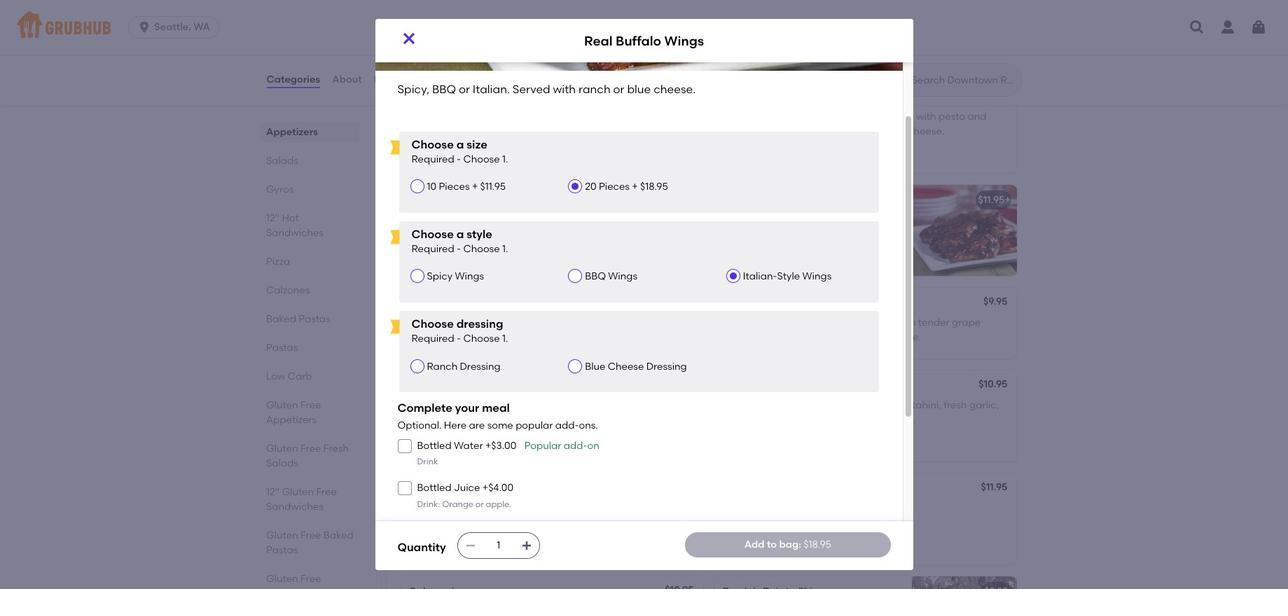 Task type: describe. For each thing, give the bounding box(es) containing it.
topped inside organic garlic bread topped with mozzarella and parmesan with a side of marinara sauce.
[[511, 214, 546, 226]]

mozzarella inside toasted organic french bread seasoned with pesto and topped with mozzarella and parmesan cheese.
[[783, 125, 834, 137]]

1 vertical spatial add-
[[564, 440, 588, 452]]

garlic, inside a rich, earthy puree of garbanzo beans, tahini, fresh garlic, lemon juice and olive oil served with pita.
[[970, 400, 1000, 412]]

$6.95
[[980, 90, 1005, 102]]

spicy
[[427, 271, 453, 283]]

gluten inside the 12" gluten free sandwiches
[[282, 486, 314, 498]]

and inside lemon and herb-infused rice enclosed in tender grape leaves, 6 pieces with side of tzatziki sauce.
[[758, 317, 777, 329]]

side inside lemon and herb-infused rice enclosed in tender grape leaves, 6 pieces with side of tzatziki sauce.
[[822, 331, 841, 343]]

organic garlic bread topped with mozzarella and parmesan with a side of marinara sauce.
[[409, 214, 568, 254]]

or up italian-style wings
[[776, 214, 786, 226]]

side inside organic garlic bread topped with mozzarella and parmesan with a side of marinara sauce.
[[409, 242, 428, 254]]

free inside the 12" gluten free sandwiches
[[316, 486, 337, 498]]

choose down size
[[464, 154, 500, 165]]

gluten for gluten free fresh salads
[[266, 443, 298, 455]]

organic for garlic,
[[409, 111, 448, 123]]

0 horizontal spatial bbq
[[432, 83, 456, 96]]

french inside organic french bread seasoned with garlic, butter and spices with a side of marinara sauce.
[[450, 111, 483, 123]]

pieces for 20 pieces
[[599, 181, 630, 193]]

free for appetizers
[[300, 399, 321, 411]]

see details
[[412, 13, 465, 25]]

$18.95 for add to bag: $18.95
[[804, 539, 832, 551]]

style
[[467, 228, 493, 241]]

cheese bread image
[[598, 185, 703, 276]]

phylo
[[473, 414, 499, 426]]

see details button
[[412, 7, 465, 32]]

spanakopeta
[[474, 380, 539, 392]]

side up ranch dressing
[[485, 317, 505, 329]]

pieces for 10 pieces
[[439, 181, 470, 193]]

tiropeta and spanakopeta
[[409, 380, 539, 392]]

olive
[[801, 414, 823, 426]]

free for pastas
[[300, 573, 321, 585]]

choose left size
[[412, 138, 454, 151]]

gluten free appetizers
[[266, 399, 321, 426]]

and inside organic garlic bread topped with mozzarella and parmesan with a side of marinara sauce.
[[463, 228, 482, 240]]

juice
[[454, 482, 480, 494]]

or inside "bottled juice + $4.00 drink: orange or apple."
[[476, 500, 484, 509]]

organic for mozzarella
[[409, 214, 448, 226]]

a inside feta cheese and spinach baked inside a flaky phylo dough.
[[439, 414, 446, 426]]

+ inside "bottled juice + $4.00 drink: orange or apple."
[[483, 482, 489, 494]]

0 horizontal spatial cheese.
[[654, 83, 696, 96]]

italian-style wings
[[743, 271, 832, 283]]

dish
[[463, 503, 482, 515]]

0 vertical spatial served
[[513, 83, 551, 96]]

$5.95
[[667, 91, 691, 103]]

cheese bread
[[409, 194, 477, 206]]

served
[[838, 414, 870, 426]]

italian-
[[743, 271, 778, 283]]

orange
[[442, 500, 474, 509]]

olives,
[[501, 531, 529, 543]]

earthy
[[755, 400, 786, 412]]

cold
[[450, 483, 473, 495]]

12" gluten free sandwiches
[[266, 486, 337, 513]]

carb
[[288, 371, 312, 383]]

bread for garlic bread
[[441, 91, 470, 103]]

seattle, wa
[[154, 21, 210, 33]]

fresh
[[944, 400, 968, 412]]

side inside organic french bread seasoned with garlic, butter and spices with a side of marinara sauce.
[[409, 139, 428, 151]]

optional.
[[398, 420, 442, 432]]

1 vertical spatial hot
[[409, 483, 426, 495]]

gluten for gluten free appetizers
[[266, 399, 298, 411]]

complete your meal optional. here are some popular add-ons.
[[398, 402, 598, 432]]

0 vertical spatial baked
[[266, 313, 296, 325]]

cheese. inside toasted organic french bread seasoned with pesto and topped with mozzarella and parmesan cheese.
[[908, 125, 945, 137]]

popular
[[516, 420, 553, 432]]

- inside choose dressing required - choose 1.
[[457, 333, 461, 345]]

- for size
[[457, 154, 461, 165]]

2 vertical spatial cheese
[[608, 361, 644, 373]]

see
[[412, 13, 429, 25]]

water
[[454, 440, 483, 452]]

a for a delicious dish with tiropeta, spanakopeta, meatballs, dolmades, feta cheese, greek olives, tomatoes, cucumbers, pepperoncini peppers and our homemade tzatziki sauce.
[[409, 503, 416, 515]]

free for fresh
[[300, 443, 321, 455]]

10 pieces + $11.95
[[427, 181, 506, 193]]

sticks
[[448, 297, 476, 309]]

leaves,
[[723, 331, 756, 343]]

drink
[[417, 457, 438, 467]]

juice
[[755, 414, 777, 426]]

appetizers inside gluten free appetizers
[[266, 414, 316, 426]]

grape
[[953, 317, 981, 329]]

spinach
[[490, 400, 528, 412]]

$4.00
[[489, 482, 514, 494]]

cheese
[[433, 400, 467, 412]]

bottled juice + $4.00 drink: orange or apple.
[[417, 482, 514, 509]]

hot and cold dish
[[409, 483, 496, 495]]

in
[[908, 317, 916, 329]]

french inside toasted organic french bread seasoned with pesto and topped with mozzarella and parmesan cheese.
[[802, 111, 835, 123]]

2 dressing from the left
[[647, 361, 687, 373]]

popular add-on
[[525, 440, 600, 452]]

tzatziki inside lemon and herb-infused rice enclosed in tender grape leaves, 6 pieces with side of tzatziki sauce.
[[855, 331, 888, 343]]

or right garlic
[[459, 83, 470, 96]]

lemon
[[723, 317, 756, 329]]

1. inside choose dressing required - choose 1.
[[503, 333, 508, 345]]

choose down cheese sticks
[[412, 317, 454, 331]]

1. for style
[[503, 243, 508, 255]]

and inside feta cheese and spinach baked inside a flaky phylo dough.
[[469, 400, 488, 412]]

dish
[[475, 483, 496, 495]]

main navigation navigation
[[0, 0, 1289, 55]]

0 vertical spatial blue
[[628, 83, 651, 96]]

1 salads from the top
[[266, 155, 298, 167]]

or up italian-
[[753, 228, 763, 240]]

apple.
[[486, 500, 512, 509]]

gluten free baked pastas
[[266, 530, 353, 556]]

cheese for cheese sticks
[[409, 297, 445, 309]]

garlic
[[450, 214, 477, 226]]

with inside a delicious dish with tiropeta, spanakopeta, meatballs, dolmades, feta cheese, greek olives, tomatoes, cucumbers, pepperoncini peppers and our homemade tzatziki sauce.
[[485, 503, 504, 515]]

with inside lemon and herb-infused rice enclosed in tender grape leaves, 6 pieces with side of tzatziki sauce.
[[800, 331, 820, 343]]

choose a size required - choose 1.
[[412, 138, 508, 165]]

garbanzo
[[830, 400, 876, 412]]

pizza
[[266, 256, 290, 268]]

of up add to bag: $18.95
[[817, 503, 827, 515]]

0 vertical spatial appetizers
[[398, 49, 478, 67]]

calzones
[[266, 285, 310, 296]]

feta
[[409, 531, 428, 543]]

tiropeta and spanakopeta image
[[598, 371, 703, 462]]

1 horizontal spatial svg image
[[521, 540, 532, 552]]

reviews button
[[373, 55, 414, 105]]

ranch inside spicy, bbq or italian. served with ranch or blue cheese.
[[723, 228, 751, 240]]

lemon
[[723, 414, 753, 426]]

toasted organic french bread seasoned with pesto and topped with mozzarella and parmesan cheese.
[[723, 111, 987, 137]]

oil
[[825, 414, 836, 426]]

some
[[488, 420, 514, 432]]

gluten free pastas
[[266, 573, 321, 589]]

$10.95 for a rich, earthy puree of garbanzo beans, tahini, fresh garlic, lemon juice and olive oil served with pita.
[[979, 378, 1008, 390]]

1 dressing from the left
[[460, 361, 501, 373]]

cheese,
[[430, 531, 467, 543]]

categories button
[[266, 55, 321, 105]]

to
[[767, 539, 777, 551]]

baked
[[531, 400, 561, 412]]

feta
[[409, 400, 430, 412]]

marinara inside organic garlic bread topped with mozzarella and parmesan with a side of marinara sauce.
[[442, 242, 487, 254]]

blue inside spicy, bbq or italian. served with ranch or blue cheese.
[[765, 228, 786, 240]]

real
[[585, 33, 613, 49]]

sauce. inside lemon and herb-infused rice enclosed in tender grape leaves, 6 pieces with side of tzatziki sauce.
[[890, 331, 922, 343]]

buffalo
[[616, 33, 662, 49]]

12" hot sandwiches
[[266, 212, 323, 239]]

herb-
[[779, 317, 805, 329]]

2 horizontal spatial bbq
[[753, 214, 774, 226]]

1 vertical spatial appetizers
[[266, 126, 318, 138]]

quantity
[[398, 541, 446, 555]]

of inside organic garlic bread topped with mozzarella and parmesan with a side of marinara sauce.
[[431, 242, 440, 254]]

pesto
[[939, 111, 966, 123]]

pieces for 5
[[731, 503, 762, 515]]

delicious
[[418, 503, 460, 515]]

pastas down "calzones"
[[298, 313, 330, 325]]

choose down dressing on the bottom left of page
[[464, 333, 500, 345]]

required for choose a size
[[412, 154, 455, 165]]

rice
[[842, 317, 860, 329]]

1 horizontal spatial spicy,
[[723, 214, 751, 226]]

dressing
[[457, 317, 504, 331]]

$11.95 +
[[979, 194, 1011, 206]]

low
[[266, 371, 285, 383]]

$3.00
[[492, 440, 517, 452]]

here
[[444, 420, 467, 432]]

puree
[[788, 400, 816, 412]]

svg image inside 'main navigation' navigation
[[1189, 19, 1206, 36]]

choose dressing required - choose 1.
[[412, 317, 508, 345]]

side up bag:
[[796, 503, 815, 515]]

meatballs,
[[477, 517, 528, 529]]



Task type: locate. For each thing, give the bounding box(es) containing it.
3 1. from the top
[[503, 333, 508, 345]]

0 horizontal spatial dressing
[[460, 361, 501, 373]]

2 bottled from the top
[[417, 482, 452, 494]]

12" for 12" gluten free sandwiches
[[266, 486, 279, 498]]

1 sandwiches from the top
[[266, 227, 323, 239]]

1 vertical spatial blue
[[765, 228, 786, 240]]

cucumbers,
[[409, 545, 465, 557]]

1 horizontal spatial italian.
[[788, 214, 821, 226]]

free
[[300, 399, 321, 411], [300, 443, 321, 455], [316, 486, 337, 498], [300, 530, 321, 542], [300, 573, 321, 585]]

side
[[409, 139, 428, 151], [409, 242, 428, 254], [485, 317, 505, 329], [822, 331, 841, 343], [796, 503, 815, 515]]

0 horizontal spatial a
[[409, 503, 416, 515]]

a rich, earthy puree of garbanzo beans, tahini, fresh garlic, lemon juice and olive oil served with pita.
[[723, 400, 1000, 426]]

- inside choose a size required - choose 1.
[[457, 154, 461, 165]]

3 - from the top
[[457, 333, 461, 345]]

2 sandwiches from the top
[[266, 501, 323, 513]]

10 for 10 pieces with a side of marinara sauce.
[[409, 317, 419, 329]]

free inside gluten free appetizers
[[300, 399, 321, 411]]

bbq wings
[[585, 271, 638, 283]]

2 vertical spatial -
[[457, 333, 461, 345]]

pieces inside lemon and herb-infused rice enclosed in tender grape leaves, 6 pieces with side of tzatziki sauce.
[[766, 331, 797, 343]]

2 vertical spatial appetizers
[[266, 414, 316, 426]]

1 vertical spatial organic
[[409, 214, 448, 226]]

sauce. inside organic garlic bread topped with mozzarella and parmesan with a side of marinara sauce.
[[489, 242, 520, 254]]

0 horizontal spatial served
[[513, 83, 551, 96]]

1 horizontal spatial french
[[802, 111, 835, 123]]

garlic, inside organic french bread seasoned with garlic, butter and spices with a side of marinara sauce.
[[431, 125, 461, 137]]

dolmades
[[723, 297, 772, 309]]

italian. inside spicy, bbq or italian. served with ranch or blue cheese.
[[788, 214, 821, 226]]

1 horizontal spatial pieces
[[599, 181, 630, 193]]

0 horizontal spatial pieces
[[421, 317, 452, 329]]

required
[[412, 154, 455, 165], [412, 243, 455, 255], [412, 333, 455, 345]]

gluten down the 12" gluten free sandwiches
[[266, 530, 298, 542]]

0 vertical spatial bread
[[441, 91, 470, 103]]

0 horizontal spatial italian.
[[473, 83, 510, 96]]

1 horizontal spatial $18.95
[[641, 181, 668, 193]]

1 horizontal spatial topped
[[723, 125, 758, 137]]

- inside choose a style required - choose 1.
[[457, 243, 461, 255]]

salads up the 12" gluten free sandwiches
[[266, 458, 298, 470]]

free inside gluten free fresh salads
[[300, 443, 321, 455]]

baked down "calzones"
[[266, 313, 296, 325]]

ranch
[[579, 83, 611, 96], [723, 228, 751, 240]]

a inside choose a style required - choose 1.
[[457, 228, 464, 241]]

cheese. down pesto
[[908, 125, 945, 137]]

and inside a delicious dish with tiropeta, spanakopeta, meatballs, dolmades, feta cheese, greek olives, tomatoes, cucumbers, pepperoncini peppers and our homemade tzatziki sauce.
[[409, 560, 428, 572]]

or down the 'buffalo'
[[614, 83, 625, 96]]

1 horizontal spatial ranch
[[723, 228, 751, 240]]

appetizers down see details button
[[398, 49, 478, 67]]

pastas up 'low'
[[266, 342, 298, 354]]

bread down 10 pieces + $11.95
[[448, 194, 477, 206]]

a left rich, on the bottom right
[[723, 400, 730, 412]]

1 horizontal spatial a
[[723, 400, 730, 412]]

a inside organic french bread seasoned with garlic, butter and spices with a side of marinara sauce.
[[571, 125, 577, 137]]

seasoned up spices on the top
[[516, 111, 562, 123]]

parmesan
[[858, 125, 906, 137], [484, 228, 533, 240]]

1 horizontal spatial baked
[[323, 530, 353, 542]]

blue up italian-style wings
[[765, 228, 786, 240]]

of down rice
[[844, 331, 853, 343]]

$10.95 down "grape"
[[979, 378, 1008, 390]]

2 1. from the top
[[503, 243, 508, 255]]

pastas inside gluten free baked pastas
[[266, 545, 298, 556]]

or down the dish
[[476, 500, 484, 509]]

1 vertical spatial cheese.
[[908, 125, 945, 137]]

salads up gyros
[[266, 155, 298, 167]]

1 vertical spatial pieces
[[766, 331, 797, 343]]

1 vertical spatial required
[[412, 243, 455, 255]]

$10.95 for 10 pieces with a side of marinara sauce.
[[665, 296, 694, 308]]

2 vertical spatial $11.95
[[982, 481, 1008, 493]]

0 horizontal spatial garlic,
[[431, 125, 461, 137]]

cheese down spicy
[[409, 297, 445, 309]]

2 12" from the top
[[266, 486, 279, 498]]

gluten for gluten free pastas
[[266, 573, 298, 585]]

$18.95 down garlic bread image at the top
[[641, 181, 668, 193]]

0 horizontal spatial tzatziki
[[506, 560, 539, 572]]

2 pieces from the left
[[599, 181, 630, 193]]

sandwiches inside the 12" gluten free sandwiches
[[266, 501, 323, 513]]

french
[[450, 111, 483, 123], [802, 111, 835, 123]]

parmesan inside organic garlic bread topped with mozzarella and parmesan with a side of marinara sauce.
[[484, 228, 533, 240]]

add- down 'ons.'
[[564, 440, 588, 452]]

choose down "garlic"
[[412, 228, 454, 241]]

3 required from the top
[[412, 333, 455, 345]]

lemon and herb-infused rice enclosed in tender grape leaves, 6 pieces with side of tzatziki sauce.
[[723, 317, 981, 343]]

hot and cold dish image
[[598, 474, 703, 565]]

2 vertical spatial cheese.
[[788, 228, 825, 240]]

parmesan inside toasted organic french bread seasoned with pesto and topped with mozzarella and parmesan cheese.
[[858, 125, 906, 137]]

organic down garlic
[[409, 111, 448, 123]]

real buffalo wings
[[585, 33, 704, 49]]

sauce. inside organic french bread seasoned with garlic, butter and spices with a side of marinara sauce.
[[489, 139, 520, 151]]

- for style
[[457, 243, 461, 255]]

+
[[1005, 90, 1011, 102], [691, 91, 697, 103], [472, 181, 478, 193], [632, 181, 638, 193], [1005, 194, 1011, 206], [486, 440, 492, 452], [483, 482, 489, 494]]

gluten for gluten free baked pastas
[[266, 530, 298, 542]]

a inside organic garlic bread topped with mozzarella and parmesan with a side of marinara sauce.
[[557, 228, 564, 240]]

cheese for cheese bread
[[409, 194, 445, 206]]

1 bottled from the top
[[417, 440, 452, 452]]

pastas down gluten free baked pastas
[[266, 588, 298, 589]]

0 vertical spatial garlic,
[[431, 125, 461, 137]]

10 up cheese bread
[[427, 181, 437, 193]]

1 seasoned from the left
[[516, 111, 562, 123]]

hot down gyros
[[282, 212, 299, 224]]

free inside gluten free baked pastas
[[300, 530, 321, 542]]

1 horizontal spatial cheese.
[[788, 228, 825, 240]]

1 vertical spatial $10.95
[[979, 378, 1008, 390]]

pepperoncini
[[467, 545, 531, 557]]

0 horizontal spatial topped
[[511, 214, 546, 226]]

2 salads from the top
[[266, 458, 298, 470]]

gluten inside gluten free baked pastas
[[266, 530, 298, 542]]

sandwiches up pizza
[[266, 227, 323, 239]]

0 vertical spatial a
[[723, 400, 730, 412]]

required inside choose dressing required - choose 1.
[[412, 333, 455, 345]]

free for baked
[[300, 530, 321, 542]]

bread right garlic
[[441, 91, 470, 103]]

1. for size
[[503, 154, 508, 165]]

complete
[[398, 402, 453, 415]]

spicy, right about button
[[398, 83, 430, 96]]

1 vertical spatial 10
[[409, 317, 419, 329]]

required inside choose a size required - choose 1.
[[412, 154, 455, 165]]

a inside choose a size required - choose 1.
[[457, 138, 464, 151]]

garlic, right fresh
[[970, 400, 1000, 412]]

seasoned down search icon
[[869, 111, 915, 123]]

pieces right 20
[[599, 181, 630, 193]]

pieces right the 5
[[731, 503, 762, 515]]

2 seasoned from the left
[[869, 111, 915, 123]]

0 vertical spatial required
[[412, 154, 455, 165]]

1 horizontal spatial served
[[823, 214, 856, 226]]

1 vertical spatial topped
[[511, 214, 546, 226]]

appetizers up gluten free fresh salads
[[266, 414, 316, 426]]

spanakopeta,
[[409, 517, 475, 529]]

pastas inside gluten free pastas
[[266, 588, 298, 589]]

toasted
[[723, 111, 761, 123]]

1 vertical spatial $18.95
[[641, 181, 668, 193]]

0 vertical spatial italian.
[[473, 83, 510, 96]]

seasoned inside toasted organic french bread seasoned with pesto and topped with mozzarella and parmesan cheese.
[[869, 111, 915, 123]]

garlic bread image
[[598, 82, 703, 173]]

1 horizontal spatial dressing
[[647, 361, 687, 373]]

ranch up italian-
[[723, 228, 751, 240]]

of right dressing on the bottom left of page
[[507, 317, 517, 329]]

choose
[[412, 138, 454, 151], [464, 154, 500, 165], [412, 228, 454, 241], [464, 243, 500, 255], [412, 317, 454, 331], [464, 333, 500, 345]]

hot up drink:
[[409, 483, 426, 495]]

1 horizontal spatial seasoned
[[869, 111, 915, 123]]

marinara
[[442, 139, 487, 151], [442, 242, 487, 254], [519, 317, 563, 329], [829, 503, 874, 515]]

1 horizontal spatial blue
[[765, 228, 786, 240]]

2 french from the left
[[802, 111, 835, 123]]

of up spicy
[[431, 242, 440, 254]]

1 vertical spatial bottled
[[417, 482, 452, 494]]

1 vertical spatial italian.
[[788, 214, 821, 226]]

ranch dressing
[[427, 361, 501, 373]]

spicy, bbq or italian. served with ranch or blue cheese. up spices on the top
[[398, 83, 696, 96]]

1 - from the top
[[457, 154, 461, 165]]

add
[[745, 539, 765, 551]]

sandwiches up gluten free baked pastas
[[266, 501, 323, 513]]

5
[[723, 503, 729, 515]]

1 organic from the top
[[409, 111, 448, 123]]

mozzarella down organic
[[783, 125, 834, 137]]

2 vertical spatial pieces
[[731, 503, 762, 515]]

seasoned inside organic french bread seasoned with garlic, butter and spices with a side of marinara sauce.
[[516, 111, 562, 123]]

salads
[[266, 155, 298, 167], [266, 458, 298, 470]]

required for choose a style
[[412, 243, 455, 255]]

$11.95 for $11.95 +
[[979, 194, 1005, 206]]

0 horizontal spatial spicy, bbq or italian. served with ranch or blue cheese.
[[398, 83, 696, 96]]

1. inside choose a style required - choose 1.
[[503, 243, 508, 255]]

about
[[332, 73, 362, 85]]

2 vertical spatial required
[[412, 333, 455, 345]]

italian. up organic french bread seasoned with garlic, butter and spices with a side of marinara sauce.
[[473, 83, 510, 96]]

1 vertical spatial 12"
[[266, 486, 279, 498]]

ons.
[[579, 420, 598, 432]]

baked
[[266, 313, 296, 325], [323, 530, 353, 542]]

$18.95
[[398, 14, 431, 27], [641, 181, 668, 193], [804, 539, 832, 551]]

categories
[[267, 73, 320, 85]]

tzatziki
[[855, 331, 888, 343], [506, 560, 539, 572]]

garlic,
[[431, 125, 461, 137], [970, 400, 1000, 412]]

and inside a rich, earthy puree of garbanzo beans, tahini, fresh garlic, lemon juice and olive oil served with pita.
[[780, 414, 799, 426]]

1 12" from the top
[[266, 212, 279, 224]]

- up spicy wings
[[457, 243, 461, 255]]

0 horizontal spatial seasoned
[[516, 111, 562, 123]]

tzatziki down enclosed
[[855, 331, 888, 343]]

seattle,
[[154, 21, 191, 33]]

choose down style
[[464, 243, 500, 255]]

of inside lemon and herb-infused rice enclosed in tender grape leaves, 6 pieces with side of tzatziki sauce.
[[844, 331, 853, 343]]

0 vertical spatial cheese
[[409, 194, 445, 206]]

and
[[968, 111, 987, 123], [495, 125, 514, 137], [836, 125, 855, 137], [463, 228, 482, 240], [758, 317, 777, 329], [452, 380, 471, 392], [469, 400, 488, 412], [780, 414, 799, 426], [429, 483, 448, 495], [409, 560, 428, 572]]

baked inside gluten free baked pastas
[[323, 530, 353, 542]]

spicy, bbq or italian. served with ranch or blue cheese. up 'style'
[[723, 214, 878, 240]]

12" inside 12" hot sandwiches
[[266, 212, 279, 224]]

2 organic from the top
[[409, 214, 448, 226]]

0 vertical spatial 10
[[427, 181, 437, 193]]

gluten inside gluten free pastas
[[266, 573, 298, 585]]

Search Downtown Romio's Pizza and Pasta search field
[[911, 74, 1018, 87]]

dressing
[[460, 361, 501, 373], [647, 361, 687, 373]]

ranch down real
[[579, 83, 611, 96]]

0 horizontal spatial spicy,
[[398, 83, 430, 96]]

feta cheese and spinach baked inside a flaky phylo dough.
[[409, 400, 561, 426]]

side down garlic
[[409, 139, 428, 151]]

free down the 12" gluten free sandwiches
[[300, 530, 321, 542]]

0 vertical spatial mozzarella
[[783, 125, 834, 137]]

organic inside organic garlic bread topped with mozzarella and parmesan with a side of marinara sauce.
[[409, 214, 448, 226]]

12" inside the 12" gluten free sandwiches
[[266, 486, 279, 498]]

0 vertical spatial ranch
[[579, 83, 611, 96]]

1 vertical spatial garlic,
[[970, 400, 1000, 412]]

of left size
[[431, 139, 440, 151]]

topped down the toasted
[[723, 125, 758, 137]]

2 horizontal spatial $18.95
[[804, 539, 832, 551]]

romio's potato skins image
[[912, 577, 1017, 589]]

appetizers down categories button
[[266, 126, 318, 138]]

1 vertical spatial baked
[[323, 530, 353, 542]]

seattle, wa button
[[128, 16, 225, 39]]

add-
[[556, 420, 579, 432], [564, 440, 588, 452]]

spicy, up italian-
[[723, 214, 751, 226]]

0 vertical spatial spicy,
[[398, 83, 430, 96]]

1 vertical spatial served
[[823, 214, 856, 226]]

0 vertical spatial organic
[[409, 111, 448, 123]]

add- inside complete your meal optional. here are some popular add-ons.
[[556, 420, 579, 432]]

1 vertical spatial a
[[409, 503, 416, 515]]

2 horizontal spatial pieces
[[766, 331, 797, 343]]

1 vertical spatial -
[[457, 243, 461, 255]]

1 horizontal spatial hot
[[409, 483, 426, 495]]

Input item quantity number field
[[483, 533, 514, 559]]

sandwiches
[[266, 227, 323, 239], [266, 501, 323, 513]]

add to bag: $18.95
[[745, 539, 832, 551]]

gluten down gluten free baked pastas
[[266, 573, 298, 585]]

0 horizontal spatial $18.95
[[398, 14, 431, 27]]

svg image
[[1251, 19, 1268, 36], [137, 20, 151, 34], [401, 30, 417, 47], [401, 442, 409, 450], [401, 485, 409, 493]]

12" for 12" hot sandwiches
[[266, 212, 279, 224]]

low carb
[[266, 371, 312, 383]]

1 required from the top
[[412, 154, 455, 165]]

a inside a delicious dish with tiropeta, spanakopeta, meatballs, dolmades, feta cheese, greek olives, tomatoes, cucumbers, pepperoncini peppers and our homemade tzatziki sauce.
[[409, 503, 416, 515]]

garlic, up choose a size required - choose 1.
[[431, 125, 461, 137]]

$9.95
[[984, 296, 1008, 308]]

0 horizontal spatial $10.95
[[665, 296, 694, 308]]

0 horizontal spatial ranch
[[579, 83, 611, 96]]

add- up popular add-on
[[556, 420, 579, 432]]

0 horizontal spatial 10
[[409, 317, 419, 329]]

2 - from the top
[[457, 243, 461, 255]]

$18.95 left details
[[398, 14, 431, 27]]

bottled for bottled water + $3.00
[[417, 440, 452, 452]]

tiropeta,
[[507, 503, 548, 515]]

free inside gluten free pastas
[[300, 573, 321, 585]]

hot inside 12" hot sandwiches
[[282, 212, 299, 224]]

sauce. inside a delicious dish with tiropeta, spanakopeta, meatballs, dolmades, feta cheese, greek olives, tomatoes, cucumbers, pepperoncini peppers and our homemade tzatziki sauce.
[[541, 560, 573, 572]]

marinara inside organic french bread seasoned with garlic, butter and spices with a side of marinara sauce.
[[442, 139, 487, 151]]

organic inside organic french bread seasoned with garlic, butter and spices with a side of marinara sauce.
[[409, 111, 448, 123]]

reviews
[[374, 73, 413, 85]]

svg image inside "seattle, wa" button
[[137, 20, 151, 34]]

spicy wings
[[427, 271, 484, 283]]

italian. up 'style'
[[788, 214, 821, 226]]

cheese right the blue
[[608, 361, 644, 373]]

cheese. down real buffalo wings
[[654, 83, 696, 96]]

0 vertical spatial 12"
[[266, 212, 279, 224]]

required up cheese bread
[[412, 154, 455, 165]]

2 vertical spatial bbq
[[585, 271, 606, 283]]

0 vertical spatial topped
[[723, 125, 758, 137]]

pastas up gluten free pastas
[[266, 545, 298, 556]]

bread inside organic garlic bread topped with mozzarella and parmesan with a side of marinara sauce.
[[480, 214, 508, 226]]

gluten down gluten free fresh salads
[[282, 486, 314, 498]]

side up spicy
[[409, 242, 428, 254]]

gluten inside gluten free appetizers
[[266, 399, 298, 411]]

tahini,
[[913, 400, 942, 412]]

gyros
[[266, 184, 294, 196]]

fresh
[[323, 443, 349, 455]]

required up spicy
[[412, 243, 455, 255]]

0 vertical spatial sandwiches
[[266, 227, 323, 239]]

12" down gluten free fresh salads
[[266, 486, 279, 498]]

french right organic
[[802, 111, 835, 123]]

a for a rich, earthy puree of garbanzo beans, tahini, fresh garlic, lemon juice and olive oil served with pita.
[[723, 400, 730, 412]]

mozzarella inside organic garlic bread topped with mozzarella and parmesan with a side of marinara sauce.
[[409, 228, 460, 240]]

2 required from the top
[[412, 243, 455, 255]]

20 pieces + $18.95
[[585, 181, 668, 193]]

inside
[[409, 414, 437, 426]]

bottled inside "bottled juice + $4.00 drink: orange or apple."
[[417, 482, 452, 494]]

1 horizontal spatial parmesan
[[858, 125, 906, 137]]

mozzarella down "garlic"
[[409, 228, 460, 240]]

5 pieces with a side of marinara sauce.
[[723, 503, 907, 515]]

bottled
[[417, 440, 452, 452], [417, 482, 452, 494]]

free down gluten free fresh salads
[[316, 486, 337, 498]]

of inside a rich, earthy puree of garbanzo beans, tahini, fresh garlic, lemon juice and olive oil served with pita.
[[818, 400, 828, 412]]

pieces for 10
[[421, 317, 452, 329]]

gluten down gluten free appetizers
[[266, 443, 298, 455]]

1 french from the left
[[450, 111, 483, 123]]

cheese
[[409, 194, 445, 206], [409, 297, 445, 309], [608, 361, 644, 373]]

gluten down 'low'
[[266, 399, 298, 411]]

0 vertical spatial bottled
[[417, 440, 452, 452]]

0 vertical spatial bbq
[[432, 83, 456, 96]]

1 vertical spatial spicy,
[[723, 214, 751, 226]]

organic french bread seasoned with garlic, butter and spices with a side of marinara sauce.
[[409, 111, 577, 151]]

pieces down herb-
[[766, 331, 797, 343]]

$11.95 for $11.95
[[982, 481, 1008, 493]]

topped inside toasted organic french bread seasoned with pesto and topped with mozzarella and parmesan cheese.
[[723, 125, 758, 137]]

a left drink:
[[409, 503, 416, 515]]

1 vertical spatial cheese
[[409, 297, 445, 309]]

side down infused
[[822, 331, 841, 343]]

search icon image
[[890, 71, 907, 88]]

bread for spicy, bbq or italian. served with ranch or blue cheese.
[[480, 214, 508, 226]]

0 horizontal spatial svg image
[[465, 540, 476, 552]]

bread for cheese bread
[[448, 194, 477, 206]]

bbq
[[432, 83, 456, 96], [753, 214, 774, 226], [585, 271, 606, 283]]

french up butter in the top left of the page
[[450, 111, 483, 123]]

$18.95 right bag:
[[804, 539, 832, 551]]

baked down the 12" gluten free sandwiches
[[323, 530, 353, 542]]

cheese sticks
[[409, 297, 476, 309]]

2 vertical spatial $18.95
[[804, 539, 832, 551]]

required up ranch
[[412, 333, 455, 345]]

bottled for bottled juice + $4.00 drink: orange or apple.
[[417, 482, 452, 494]]

butter
[[463, 125, 492, 137]]

1. inside choose a size required - choose 1.
[[503, 154, 508, 165]]

a delicious dish with tiropeta, spanakopeta, meatballs, dolmades, feta cheese, greek olives, tomatoes, cucumbers, pepperoncini peppers and our homemade tzatziki sauce.
[[409, 503, 580, 572]]

bottled up drink:
[[417, 482, 452, 494]]

0 vertical spatial tzatziki
[[855, 331, 888, 343]]

10 for 10 pieces + $11.95
[[427, 181, 437, 193]]

tiropeta
[[409, 380, 450, 392]]

1 vertical spatial sandwiches
[[266, 501, 323, 513]]

a inside a rich, earthy puree of garbanzo beans, tahini, fresh garlic, lemon juice and olive oil served with pita.
[[723, 400, 730, 412]]

bread inside toasted organic french bread seasoned with pesto and topped with mozzarella and parmesan cheese.
[[837, 111, 866, 123]]

our
[[430, 560, 446, 572]]

on
[[588, 440, 600, 452]]

topped right "garlic"
[[511, 214, 546, 226]]

with inside a rich, earthy puree of garbanzo beans, tahini, fresh garlic, lemon juice and olive oil served with pita.
[[872, 414, 892, 426]]

drink:
[[417, 500, 440, 509]]

1 pieces from the left
[[439, 181, 470, 193]]

1 horizontal spatial $10.95
[[979, 378, 1008, 390]]

cheese. up 'style'
[[788, 228, 825, 240]]

of up "oil"
[[818, 400, 828, 412]]

1 horizontal spatial spicy, bbq or italian. served with ranch or blue cheese.
[[723, 214, 878, 240]]

salads inside gluten free fresh salads
[[266, 458, 298, 470]]

1 1. from the top
[[503, 154, 508, 165]]

infused
[[805, 317, 840, 329]]

1 horizontal spatial mozzarella
[[783, 125, 834, 137]]

1 vertical spatial parmesan
[[484, 228, 533, 240]]

seasoned
[[516, 111, 562, 123], [869, 111, 915, 123]]

0 horizontal spatial mozzarella
[[409, 228, 460, 240]]

0 vertical spatial -
[[457, 154, 461, 165]]

cheese down 10 pieces + $11.95
[[409, 194, 445, 206]]

tzatziki inside a delicious dish with tiropeta, spanakopeta, meatballs, dolmades, feta cheese, greek olives, tomatoes, cucumbers, pepperoncini peppers and our homemade tzatziki sauce.
[[506, 560, 539, 572]]

blue
[[628, 83, 651, 96], [765, 228, 786, 240]]

12" down gyros
[[266, 212, 279, 224]]

of inside organic french bread seasoned with garlic, butter and spices with a side of marinara sauce.
[[431, 139, 440, 151]]

bottled up drink
[[417, 440, 452, 452]]

of
[[431, 139, 440, 151], [431, 242, 440, 254], [507, 317, 517, 329], [844, 331, 853, 343], [818, 400, 828, 412], [817, 503, 827, 515]]

or
[[459, 83, 470, 96], [614, 83, 625, 96], [776, 214, 786, 226], [753, 228, 763, 240], [476, 500, 484, 509]]

svg image
[[1189, 19, 1206, 36], [465, 540, 476, 552], [521, 540, 532, 552]]

required inside choose a style required - choose 1.
[[412, 243, 455, 255]]

0 horizontal spatial french
[[450, 111, 483, 123]]

gluten free fresh salads
[[266, 443, 349, 470]]

1 vertical spatial bread
[[448, 194, 477, 206]]

sauce.
[[489, 139, 520, 151], [489, 242, 520, 254], [566, 317, 597, 329], [890, 331, 922, 343], [876, 503, 907, 515], [541, 560, 573, 572]]

appetizers
[[398, 49, 478, 67], [266, 126, 318, 138], [266, 414, 316, 426]]

1 horizontal spatial 10
[[427, 181, 437, 193]]

free left fresh
[[300, 443, 321, 455]]

$10.95 left dolmades
[[665, 296, 694, 308]]

enclosed
[[862, 317, 906, 329]]

0 vertical spatial $18.95
[[398, 14, 431, 27]]

$18.95 for 20 pieces + $18.95
[[641, 181, 668, 193]]

free down 'carb'
[[300, 399, 321, 411]]

pieces down cheese sticks
[[421, 317, 452, 329]]

and inside organic french bread seasoned with garlic, butter and spices with a side of marinara sauce.
[[495, 125, 514, 137]]

- up 10 pieces + $11.95
[[457, 154, 461, 165]]

parmesan down search icon
[[858, 125, 906, 137]]

bread for toasted organic french bread seasoned with pesto and topped with mozzarella and parmesan cheese.
[[485, 111, 514, 123]]

1 horizontal spatial bbq
[[585, 271, 606, 283]]

0 vertical spatial $11.95
[[481, 181, 506, 193]]

gluten
[[266, 399, 298, 411], [266, 443, 298, 455], [282, 486, 314, 498], [266, 530, 298, 542], [266, 573, 298, 585]]

10 down cheese sticks
[[409, 317, 419, 329]]

-
[[457, 154, 461, 165], [457, 243, 461, 255], [457, 333, 461, 345]]

bread inside organic french bread seasoned with garlic, butter and spices with a side of marinara sauce.
[[485, 111, 514, 123]]

gluten inside gluten free fresh salads
[[266, 443, 298, 455]]

cheese. inside spicy, bbq or italian. served with ranch or blue cheese.
[[788, 228, 825, 240]]

real buffalo wings image
[[912, 185, 1017, 276]]

- down dressing on the bottom left of page
[[457, 333, 461, 345]]



Task type: vqa. For each thing, say whether or not it's contained in the screenshot.
topped
yes



